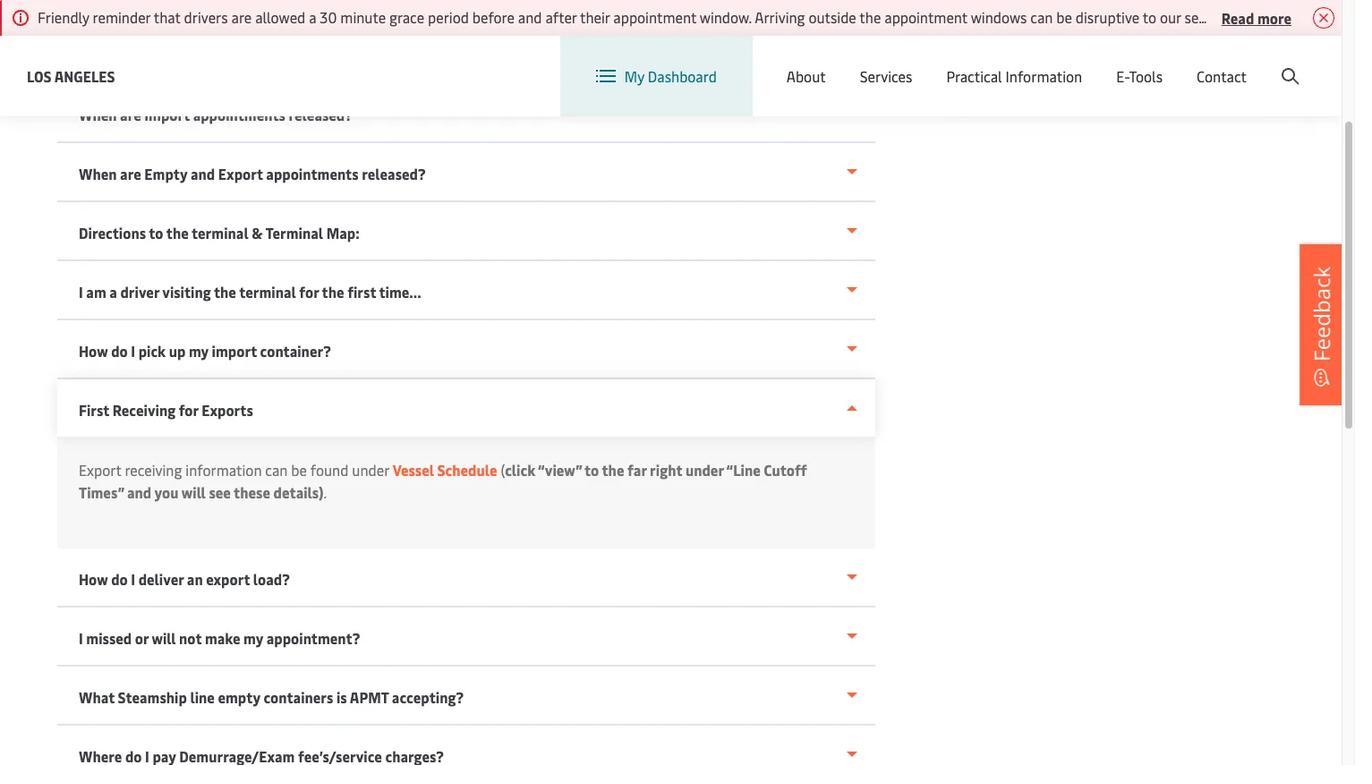Task type: describe. For each thing, give the bounding box(es) containing it.
pick
[[138, 341, 166, 361]]

the left 'first'
[[322, 282, 344, 302]]

care
[[1069, 8, 1107, 35]]

you inside 'click "view" to the far right under "line cutoff times" and you will see these details)'
[[154, 482, 179, 502]]

how do i pick up my import container?
[[79, 341, 331, 361]]

terminal
[[266, 223, 323, 243]]

practical information button
[[946, 36, 1082, 116]]

first receiving for exports
[[79, 400, 253, 420]]

login
[[1163, 52, 1198, 72]]

how do i pick up my import container? button
[[57, 320, 875, 380]]

containers inside the following are frequently asked questions regarding trucking requirements and the draying of containers at apm terminals pier 400 los angeles. all links are live and will assist you in addressing your current needs.
[[698, 4, 767, 24]]

customer
[[979, 8, 1064, 35]]

frequently
[[175, 4, 245, 24]]

global menu
[[997, 52, 1078, 72]]

services
[[860, 66, 912, 86]]

services button
[[860, 36, 912, 116]]

map:
[[326, 223, 360, 243]]

regarding
[[357, 4, 420, 24]]

to inside directions to the terminal & terminal map: dropdown button
[[149, 223, 163, 243]]

the inside 'click "view" to the far right under "line cutoff times" and you will see these details)'
[[602, 460, 624, 480]]

for inside dropdown button
[[299, 282, 319, 302]]

addressing
[[513, 27, 585, 47]]

account
[[1255, 52, 1308, 72]]

your
[[588, 27, 617, 47]]

live
[[348, 27, 372, 47]]

will inside 'click "view" to the far right under "line cutoff times" and you will see these details)'
[[182, 482, 206, 502]]

steamship
[[118, 687, 187, 707]]

export inside dropdown button
[[218, 164, 263, 183]]

at
[[771, 4, 784, 24]]

feedback button
[[1300, 244, 1344, 405]]

questions
[[290, 4, 354, 24]]

practical information
[[946, 66, 1082, 86]]

i inside "i am a driver visiting the terminal for the first time..." dropdown button
[[79, 282, 83, 302]]

my dashboard
[[625, 66, 717, 86]]

are inside when are import appointments released? dropdown button
[[120, 105, 141, 124]]

directions to the terminal & terminal map:
[[79, 223, 360, 243]]

up
[[169, 341, 186, 361]]

and inside dropdown button
[[191, 164, 215, 183]]

dashboard
[[648, 66, 717, 86]]

+1 (310) 221-4100
[[1009, 57, 1124, 77]]

not
[[179, 628, 202, 648]]

import
[[212, 341, 257, 361]]

1 vertical spatial my
[[244, 628, 263, 648]]

the inside the following are frequently asked questions regarding trucking requirements and the draying of containers at apm terminals pier 400 los angeles. all links are live and will assist you in addressing your current needs.
[[602, 4, 624, 24]]

in
[[498, 27, 510, 47]]

"line
[[726, 460, 761, 480]]

visiting
[[162, 282, 211, 302]]

e-tools
[[1116, 66, 1163, 86]]

load?
[[253, 569, 290, 589]]

assist
[[430, 27, 468, 47]]

are left live
[[324, 27, 345, 47]]

current
[[620, 27, 669, 47]]

i missed or will not make my appointment?
[[79, 628, 360, 648]]

my
[[625, 66, 644, 86]]

container?
[[260, 341, 331, 361]]

and down the regarding
[[375, 27, 400, 47]]

empty
[[218, 687, 260, 707]]

create
[[1210, 52, 1252, 72]]

under for vessel
[[352, 460, 389, 480]]

400
[[154, 27, 181, 47]]

how for how do i deliver an export load?
[[79, 569, 108, 589]]

right
[[650, 460, 682, 480]]

feedback
[[1307, 266, 1336, 361]]

the up the visiting
[[166, 223, 189, 243]]

about
[[787, 66, 826, 86]]

cutoff
[[764, 460, 807, 480]]

angeles.
[[209, 27, 265, 47]]

appointments inside dropdown button
[[266, 164, 359, 183]]

needs.
[[673, 27, 715, 47]]

tools
[[1129, 66, 1163, 86]]

exports
[[202, 400, 253, 420]]

first
[[79, 400, 109, 420]]

see
[[209, 482, 231, 502]]

to inside 'click "view" to the far right under "line cutoff times" and you will see these details)'
[[585, 460, 599, 480]]

missed
[[86, 628, 132, 648]]

the
[[57, 4, 81, 24]]

information
[[1006, 66, 1082, 86]]

global menu button
[[957, 35, 1096, 89]]

all
[[268, 27, 286, 47]]

how for how do i pick up my import container?
[[79, 341, 108, 361]]

(
[[501, 460, 505, 480]]

i missed or will not make my appointment? button
[[57, 608, 875, 667]]

4100
[[1091, 57, 1124, 77]]

directions
[[79, 223, 146, 243]]

export receiving information can be found under vessel schedule (
[[79, 460, 505, 480]]

of
[[680, 4, 694, 24]]

my dashboard button
[[596, 36, 717, 116]]

do for deliver
[[111, 569, 128, 589]]

221-
[[1062, 57, 1091, 77]]

/
[[1201, 52, 1207, 72]]

under for "line
[[686, 460, 724, 480]]

receiving
[[125, 460, 182, 480]]

pier
[[125, 27, 151, 47]]

read more
[[1222, 8, 1292, 27]]

a
[[109, 282, 117, 302]]

time...
[[379, 282, 421, 302]]

the following are frequently asked questions regarding trucking requirements and the draying of containers at apm terminals pier 400 los angeles. all links are live and will assist you in addressing your current needs.
[[57, 4, 818, 47]]

containers inside what steamship line empty containers is apmt accepting? dropdown button
[[264, 687, 333, 707]]

trucking
[[423, 4, 479, 24]]



Task type: vqa. For each thing, say whether or not it's contained in the screenshot.
us
no



Task type: locate. For each thing, give the bounding box(es) containing it.
my
[[189, 341, 209, 361], [244, 628, 263, 648]]

will
[[403, 27, 427, 47], [182, 482, 206, 502], [152, 628, 176, 648]]

0 vertical spatial to
[[149, 223, 163, 243]]

i inside how do i deliver an export load? dropdown button
[[131, 569, 135, 589]]

information
[[186, 460, 262, 480]]

1 horizontal spatial my
[[244, 628, 263, 648]]

will right or
[[152, 628, 176, 648]]

deliver
[[138, 569, 184, 589]]

under
[[352, 460, 389, 480], [686, 460, 724, 480]]

when up directions
[[79, 164, 117, 183]]

read
[[1222, 8, 1254, 27]]

menu
[[1041, 52, 1078, 72]]

2 under from the left
[[686, 460, 724, 480]]

what steamship line empty containers is apmt accepting? button
[[57, 667, 875, 726]]

when for when are empty and export appointments released?
[[79, 164, 117, 183]]

1 horizontal spatial export
[[218, 164, 263, 183]]

under inside 'click "view" to the far right under "line cutoff times" and you will see these details)'
[[686, 460, 724, 480]]

will inside the following are frequently asked questions regarding trucking requirements and the draying of containers at apm terminals pier 400 los angeles. all links are live and will assist you in addressing your current needs.
[[403, 27, 427, 47]]

what
[[79, 687, 115, 707]]

receiving
[[113, 400, 176, 420]]

for left 'first'
[[299, 282, 319, 302]]

asked
[[249, 4, 287, 24]]

and right empty
[[191, 164, 215, 183]]

the right the visiting
[[214, 282, 236, 302]]

terminals
[[57, 27, 122, 47]]

to right directions
[[149, 223, 163, 243]]

following
[[85, 4, 147, 24]]

will left see
[[182, 482, 206, 502]]

login / create account
[[1163, 52, 1308, 72]]

0 horizontal spatial for
[[179, 400, 198, 420]]

when inside dropdown button
[[79, 164, 117, 183]]

+1 (310) 221-4100 link
[[979, 56, 1258, 80]]

schedule
[[437, 460, 497, 480]]

apm
[[787, 4, 818, 24]]

1 vertical spatial export
[[79, 460, 121, 480]]

+1
[[1009, 57, 1023, 77]]

location
[[884, 52, 939, 72]]

los angeles link
[[27, 65, 115, 87]]

released? inside dropdown button
[[289, 105, 353, 124]]

los inside the following are frequently asked questions regarding trucking requirements and the draying of containers at apm terminals pier 400 los angeles. all links are live and will assist you in addressing your current needs.
[[184, 27, 206, 47]]

read more button
[[1222, 6, 1292, 29]]

my right make
[[244, 628, 263, 648]]

am
[[86, 282, 106, 302]]

do for pick
[[111, 341, 128, 361]]

or
[[135, 628, 149, 648]]

my right up
[[189, 341, 209, 361]]

0 vertical spatial my
[[189, 341, 209, 361]]

links
[[289, 27, 321, 47]]

appointments up the when are empty and export appointments released?
[[193, 105, 285, 124]]

found
[[310, 460, 349, 480]]

"view"
[[538, 460, 582, 480]]

1 under from the left
[[352, 460, 389, 480]]

when are empty and export appointments released? button
[[57, 143, 875, 202]]

how do i deliver an export load?
[[79, 569, 290, 589]]

vessel schedule link
[[393, 460, 497, 480]]

0 vertical spatial will
[[403, 27, 427, 47]]

for
[[299, 282, 319, 302], [179, 400, 198, 420]]

0 vertical spatial released?
[[289, 105, 353, 124]]

released? inside dropdown button
[[362, 164, 426, 183]]

appointments up terminal
[[266, 164, 359, 183]]

switch
[[838, 52, 881, 72]]

when down angeles
[[79, 105, 117, 124]]

empty
[[144, 164, 187, 183]]

to
[[149, 223, 163, 243], [585, 460, 599, 480]]

0 vertical spatial los
[[184, 27, 206, 47]]

the up your
[[602, 4, 624, 24]]

under right right
[[686, 460, 724, 480]]

an
[[187, 569, 203, 589]]

directions to the terminal & terminal map: button
[[57, 202, 875, 261]]

when are import appointments released? button
[[57, 84, 875, 143]]

when are empty and export appointments released?
[[79, 164, 426, 183]]

requirements
[[482, 4, 571, 24]]

i left am
[[79, 282, 83, 302]]

los down frequently
[[184, 27, 206, 47]]

will inside dropdown button
[[152, 628, 176, 648]]

i left missed
[[79, 628, 83, 648]]

1 vertical spatial appointments
[[266, 164, 359, 183]]

1 vertical spatial you
[[154, 482, 179, 502]]

click
[[505, 460, 535, 480]]

appointments inside dropdown button
[[193, 105, 285, 124]]

terminal down "&"
[[239, 282, 296, 302]]

and inside 'click "view" to the far right under "line cutoff times" and you will see these details)'
[[127, 482, 151, 502]]

for left exports
[[179, 400, 198, 420]]

i left deliver
[[131, 569, 135, 589]]

i left pick
[[131, 341, 135, 361]]

will left assist
[[403, 27, 427, 47]]

0 horizontal spatial to
[[149, 223, 163, 243]]

1 do from the top
[[111, 341, 128, 361]]

1 vertical spatial for
[[179, 400, 198, 420]]

are left the import on the left of page
[[120, 105, 141, 124]]

do left deliver
[[111, 569, 128, 589]]

1 horizontal spatial under
[[686, 460, 724, 480]]

0 vertical spatial you
[[471, 27, 495, 47]]

0 vertical spatial appointments
[[193, 105, 285, 124]]

driver
[[120, 282, 159, 302]]

appointment?
[[267, 628, 360, 648]]

switch location button
[[809, 52, 939, 72]]

the left far
[[602, 460, 624, 480]]

0 horizontal spatial will
[[152, 628, 176, 648]]

1 vertical spatial how
[[79, 569, 108, 589]]

0 horizontal spatial you
[[154, 482, 179, 502]]

0 vertical spatial how
[[79, 341, 108, 361]]

make
[[205, 628, 240, 648]]

appointments
[[193, 105, 285, 124], [266, 164, 359, 183]]

angeles
[[54, 66, 115, 85]]

do left pick
[[111, 341, 128, 361]]

export up "&"
[[218, 164, 263, 183]]

0 vertical spatial when
[[79, 105, 117, 124]]

(310)
[[1026, 57, 1059, 77]]

to right "view" at the left bottom of the page
[[585, 460, 599, 480]]

2 horizontal spatial will
[[403, 27, 427, 47]]

and down receiving
[[127, 482, 151, 502]]

.
[[324, 482, 327, 502]]

when
[[79, 105, 117, 124], [79, 164, 117, 183]]

0 vertical spatial terminal
[[192, 223, 249, 243]]

you left in
[[471, 27, 495, 47]]

you inside the following are frequently asked questions regarding trucking requirements and the draying of containers at apm terminals pier 400 los angeles. all links are live and will assist you in addressing your current needs.
[[471, 27, 495, 47]]

containers
[[698, 4, 767, 24], [264, 687, 333, 707]]

2 do from the top
[[111, 569, 128, 589]]

0 horizontal spatial los
[[27, 66, 52, 85]]

1 how from the top
[[79, 341, 108, 361]]

vessel
[[393, 460, 434, 480]]

1 vertical spatial do
[[111, 569, 128, 589]]

1 horizontal spatial los
[[184, 27, 206, 47]]

these
[[234, 482, 270, 502]]

how up missed
[[79, 569, 108, 589]]

containers left is
[[264, 687, 333, 707]]

times"
[[79, 482, 124, 502]]

i inside how do i pick up my import container? dropdown button
[[131, 341, 135, 361]]

1 vertical spatial terminal
[[239, 282, 296, 302]]

0 horizontal spatial released?
[[289, 105, 353, 124]]

1 horizontal spatial for
[[299, 282, 319, 302]]

terminal left "&"
[[192, 223, 249, 243]]

1 vertical spatial los
[[27, 66, 52, 85]]

i inside i missed or will not make my appointment? dropdown button
[[79, 628, 83, 648]]

los angeles
[[27, 66, 115, 85]]

2 vertical spatial will
[[152, 628, 176, 648]]

for inside dropdown button
[[179, 400, 198, 420]]

the
[[602, 4, 624, 24], [166, 223, 189, 243], [214, 282, 236, 302], [322, 282, 344, 302], [602, 460, 624, 480]]

0 horizontal spatial my
[[189, 341, 209, 361]]

when for when are import appointments released?
[[79, 105, 117, 124]]

draying
[[627, 4, 677, 24]]

los left angeles
[[27, 66, 52, 85]]

0 vertical spatial containers
[[698, 4, 767, 24]]

import
[[144, 105, 190, 124]]

under right found at the left of page
[[352, 460, 389, 480]]

contact button
[[1197, 36, 1247, 116]]

switch location
[[838, 52, 939, 72]]

0 vertical spatial for
[[299, 282, 319, 302]]

e-
[[1116, 66, 1129, 86]]

practical
[[946, 66, 1002, 86]]

1 vertical spatial when
[[79, 164, 117, 183]]

first receiving for exports button
[[57, 380, 875, 437]]

about button
[[787, 36, 826, 116]]

1 vertical spatial containers
[[264, 687, 333, 707]]

0 vertical spatial do
[[111, 341, 128, 361]]

close alert image
[[1313, 7, 1335, 29]]

containers up needs.
[[698, 4, 767, 24]]

and up your
[[574, 4, 599, 24]]

apmt
[[350, 687, 389, 707]]

export up times"
[[79, 460, 121, 480]]

when are import appointments released?
[[79, 105, 353, 124]]

2 how from the top
[[79, 569, 108, 589]]

when inside dropdown button
[[79, 105, 117, 124]]

2 when from the top
[[79, 164, 117, 183]]

1 when from the top
[[79, 105, 117, 124]]

how do i deliver an export load? button
[[57, 549, 875, 608]]

i am a driver visiting the terminal for the first time...
[[79, 282, 421, 302]]

0 horizontal spatial under
[[352, 460, 389, 480]]

1 vertical spatial released?
[[362, 164, 426, 183]]

are inside when are empty and export appointments released? dropdown button
[[120, 164, 141, 183]]

what steamship line empty containers is apmt accepting?
[[79, 687, 464, 707]]

1 vertical spatial will
[[182, 482, 206, 502]]

are up 400
[[151, 4, 172, 24]]

1 vertical spatial to
[[585, 460, 599, 480]]

be
[[291, 460, 307, 480]]

los
[[184, 27, 206, 47], [27, 66, 52, 85]]

more
[[1257, 8, 1292, 27]]

you down receiving
[[154, 482, 179, 502]]

0 horizontal spatial containers
[[264, 687, 333, 707]]

1 horizontal spatial containers
[[698, 4, 767, 24]]

1 horizontal spatial will
[[182, 482, 206, 502]]

i am a driver visiting the terminal for the first time... button
[[57, 261, 875, 320]]

1 horizontal spatial released?
[[362, 164, 426, 183]]

&
[[252, 223, 263, 243]]

1 horizontal spatial to
[[585, 460, 599, 480]]

0 horizontal spatial export
[[79, 460, 121, 480]]

0 vertical spatial export
[[218, 164, 263, 183]]

1 horizontal spatial you
[[471, 27, 495, 47]]

are left empty
[[120, 164, 141, 183]]

how left pick
[[79, 341, 108, 361]]



